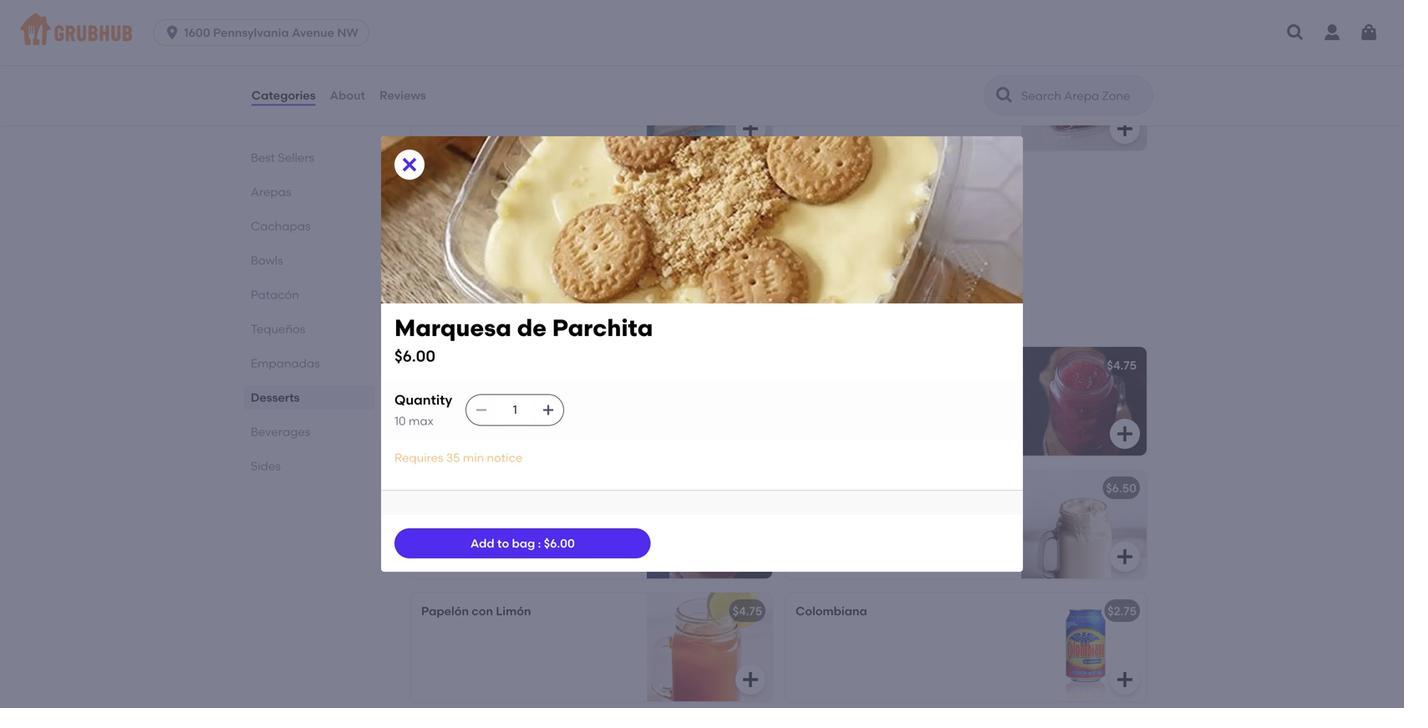 Task type: describe. For each thing, give the bounding box(es) containing it.
de for chicha de arroz
[[840, 481, 855, 495]]

requires 35 min notice
[[395, 451, 523, 465]]

quantity 10 max
[[395, 392, 453, 428]]

juice
[[464, 382, 495, 396]]

$6.00 for marquesa de parchita image
[[732, 176, 763, 190]]

10
[[395, 414, 406, 428]]

de for marquesa de parchita
[[482, 176, 497, 190]]

$4.75 for colombiana
[[733, 604, 763, 618]]

avenue
[[292, 26, 335, 40]]

jugo de mango
[[421, 358, 511, 372]]

$2.75
[[1108, 604, 1137, 618]]

chicha de arroz image
[[1022, 470, 1147, 579]]

marquesa de chocolate image
[[1022, 42, 1147, 150]]

empanadas
[[251, 356, 320, 370]]

pennsylvania
[[213, 26, 289, 40]]

1 vertical spatial mango
[[421, 382, 461, 396]]

marquesa de parchita $6.00
[[395, 314, 653, 366]]

cachapas
[[251, 219, 311, 233]]

Search Arepa Zone search field
[[1020, 88, 1148, 104]]

marquesa for marquesa de parchita $6.00
[[395, 314, 512, 342]]

arepas
[[251, 185, 291, 199]]

marquesa de parchita
[[421, 176, 549, 190]]

$6.00 inside marquesa de parchita $6.00
[[395, 347, 436, 366]]

marquesa de chocolate
[[796, 53, 935, 67]]

best
[[251, 151, 275, 165]]

unit
[[498, 53, 521, 67]]

:
[[538, 536, 541, 551]]

35
[[447, 451, 460, 465]]

categories button
[[251, 65, 317, 125]]

Input item quantity number field
[[497, 395, 534, 425]]

marquesa for marquesa de chocolate
[[796, 53, 854, 67]]

parchita for marquesa de parchita
[[500, 176, 549, 190]]

min
[[463, 451, 484, 465]]

de for marquesa de parchita $6.00
[[517, 314, 547, 342]]

requires
[[395, 451, 444, 465]]

max
[[409, 414, 434, 428]]

0 vertical spatial beverages
[[408, 308, 501, 329]]

jugos de parchita image
[[647, 470, 773, 579]]

jugos de mora image
[[1022, 347, 1147, 456]]

1600
[[184, 26, 210, 40]]

quantity
[[395, 392, 453, 408]]

parchita for jugos de parchita
[[477, 481, 526, 495]]

categories
[[252, 88, 316, 102]]

passion
[[421, 505, 465, 519]]

main navigation navigation
[[0, 0, 1405, 65]]

0 vertical spatial mango
[[471, 358, 511, 372]]

mango juice
[[421, 382, 495, 396]]

de for marquesa de chocolate
[[857, 53, 872, 67]]

about
[[330, 88, 365, 102]]

jugo
[[421, 358, 451, 372]]

patacón
[[251, 288, 299, 302]]

notice
[[487, 451, 523, 465]]

svg image inside main navigation navigation
[[1286, 23, 1306, 43]]

limón
[[496, 604, 531, 618]]



Task type: vqa. For each thing, say whether or not it's contained in the screenshot.
SELLERS at the top
yes



Task type: locate. For each thing, give the bounding box(es) containing it.
0 vertical spatial marquesa
[[796, 53, 854, 67]]

$6.00 for marquesa de chocolate image
[[1106, 53, 1137, 67]]

about button
[[329, 65, 366, 125]]

limon
[[460, 53, 495, 67]]

svg image
[[1360, 23, 1380, 43], [164, 24, 181, 41], [741, 119, 761, 139], [475, 403, 489, 417], [1115, 424, 1136, 444], [1115, 670, 1136, 690]]

fruit
[[468, 505, 490, 519]]

chicha
[[796, 481, 838, 495]]

svg image
[[1286, 23, 1306, 43], [1115, 119, 1136, 139], [400, 155, 420, 175], [741, 242, 761, 262], [542, 403, 555, 417], [741, 424, 761, 444], [1115, 547, 1136, 567], [741, 670, 761, 690]]

colombiana
[[796, 604, 868, 618]]

bowls
[[251, 253, 283, 268]]

marquesa de parchita image
[[647, 165, 773, 273]]

de for jugos de parchita
[[459, 481, 474, 495]]

1 horizontal spatial beverages
[[408, 308, 501, 329]]

sellers
[[278, 151, 315, 165]]

arroz
[[858, 481, 889, 495]]

passion fruit juice
[[421, 505, 520, 519]]

papelón
[[421, 604, 469, 618]]

$6.00
[[732, 53, 763, 67], [1106, 53, 1137, 67], [732, 176, 763, 190], [395, 347, 436, 366], [544, 536, 575, 551]]

2 vertical spatial parchita
[[477, 481, 526, 495]]

0 horizontal spatial mango
[[421, 382, 461, 396]]

con
[[472, 604, 493, 618]]

best sellers
[[251, 151, 315, 165]]

marquesa inside marquesa de parchita $6.00
[[395, 314, 512, 342]]

1 vertical spatial parchita
[[553, 314, 653, 342]]

jugo de mango image
[[647, 347, 773, 456]]

reviews
[[380, 88, 426, 102]]

de
[[442, 53, 457, 67], [857, 53, 872, 67], [482, 176, 497, 190], [517, 314, 547, 342], [454, 358, 468, 372], [459, 481, 474, 495], [840, 481, 855, 495]]

0 vertical spatial parchita
[[500, 176, 549, 190]]

parchita
[[500, 176, 549, 190], [553, 314, 653, 342], [477, 481, 526, 495]]

2 vertical spatial $4.75
[[733, 604, 763, 618]]

jugos
[[421, 481, 457, 495]]

beverages up jugo de mango
[[408, 308, 501, 329]]

pie
[[421, 53, 439, 67]]

1600 pennsylvania avenue nw
[[184, 26, 359, 40]]

marquesa for marquesa de parchita
[[421, 176, 479, 190]]

add to bag : $6.00
[[471, 536, 575, 551]]

$6.50
[[1107, 481, 1137, 495]]

1 vertical spatial beverages
[[251, 425, 310, 439]]

parchita for marquesa de parchita $6.00
[[553, 314, 653, 342]]

$4.75 button
[[786, 347, 1147, 456]]

parchita inside marquesa de parchita $6.00
[[553, 314, 653, 342]]

add
[[471, 536, 495, 551]]

$6.00 for pie de limon unit image
[[732, 53, 763, 67]]

0 vertical spatial $4.75
[[1108, 358, 1137, 372]]

desserts
[[251, 391, 300, 405]]

1 vertical spatial marquesa
[[421, 176, 479, 190]]

de for jugo de mango
[[454, 358, 468, 372]]

bag
[[512, 536, 535, 551]]

mango up 'juice'
[[471, 358, 511, 372]]

to
[[498, 536, 509, 551]]

2 vertical spatial marquesa
[[395, 314, 512, 342]]

de for pie de limon unit
[[442, 53, 457, 67]]

de inside marquesa de parchita $6.00
[[517, 314, 547, 342]]

1 vertical spatial $4.75
[[733, 481, 763, 495]]

$4.75 for chicha de arroz
[[733, 481, 763, 495]]

jugos de parchita
[[421, 481, 526, 495]]

1600 pennsylvania avenue nw button
[[153, 19, 376, 46]]

papelón con limón image
[[647, 593, 773, 701]]

mango down jugo
[[421, 382, 461, 396]]

pie de limon unit image
[[647, 42, 773, 150]]

$4.75
[[1108, 358, 1137, 372], [733, 481, 763, 495], [733, 604, 763, 618]]

tequeños
[[251, 322, 305, 336]]

juice
[[493, 505, 520, 519]]

chocolate
[[874, 53, 935, 67]]

sides
[[251, 459, 281, 473]]

marquesa
[[796, 53, 854, 67], [421, 176, 479, 190], [395, 314, 512, 342]]

svg image inside 1600 pennsylvania avenue nw button
[[164, 24, 181, 41]]

pie de limon unit
[[421, 53, 521, 67]]

search icon image
[[995, 85, 1015, 105]]

0 horizontal spatial beverages
[[251, 425, 310, 439]]

$4.75 inside button
[[1108, 358, 1137, 372]]

1 horizontal spatial mango
[[471, 358, 511, 372]]

mango
[[471, 358, 511, 372], [421, 382, 461, 396]]

reviews button
[[379, 65, 427, 125]]

nw
[[337, 26, 359, 40]]

chicha de arroz
[[796, 481, 889, 495]]

beverages
[[408, 308, 501, 329], [251, 425, 310, 439]]

beverages down desserts
[[251, 425, 310, 439]]

colombiana image
[[1022, 593, 1147, 701]]

papelón con limón
[[421, 604, 531, 618]]



